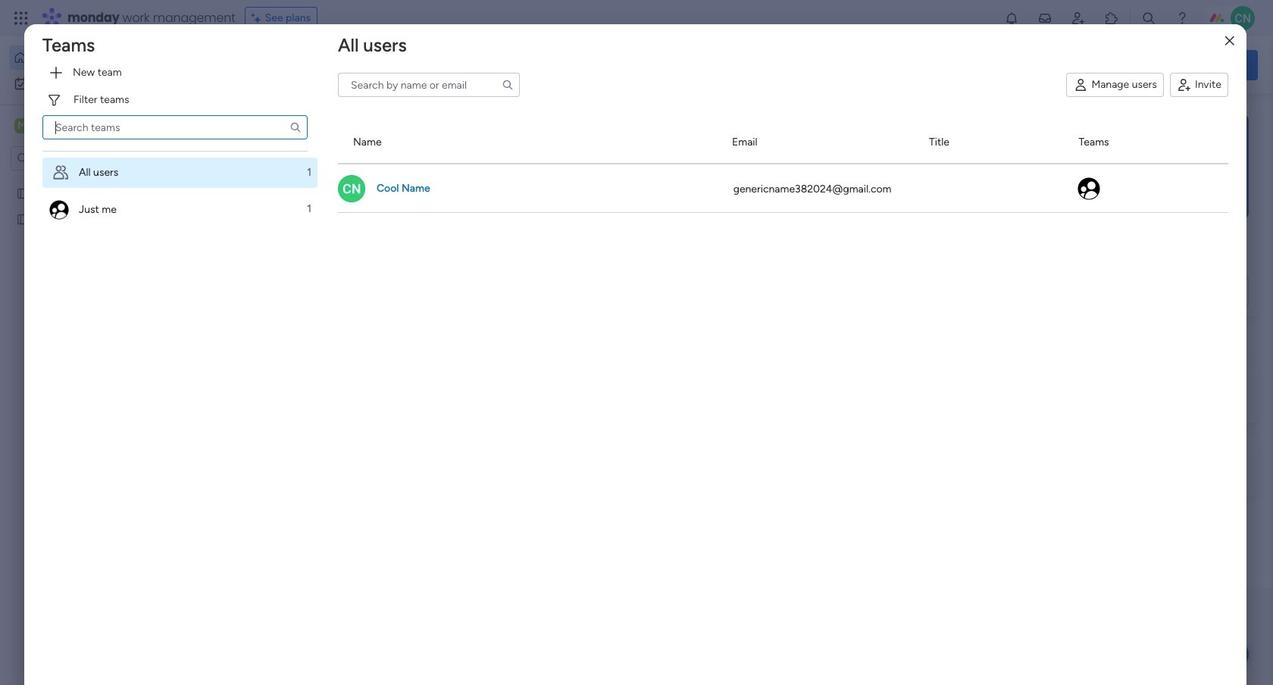 Task type: describe. For each thing, give the bounding box(es) containing it.
templates image image
[[1045, 114, 1245, 219]]

Search teams search field
[[42, 115, 308, 139]]

Search by name or email search field
[[338, 73, 520, 97]]

search image for "search teams" search field
[[290, 121, 302, 133]]

close recently visited image
[[234, 124, 252, 142]]

close image
[[1226, 35, 1235, 47]]

help center element
[[1031, 435, 1258, 495]]

quick search results list box
[[234, 142, 995, 343]]

cool name image
[[338, 175, 365, 202]]

monday marketplace image
[[1105, 11, 1120, 26]]

invite members image
[[1071, 11, 1086, 26]]

1 public board image from the top
[[16, 186, 30, 200]]

Search in workspace field
[[32, 150, 127, 167]]



Task type: locate. For each thing, give the bounding box(es) containing it.
search image
[[502, 79, 514, 91], [290, 121, 302, 133]]

1 vertical spatial search image
[[290, 121, 302, 133]]

getting started element
[[1031, 362, 1258, 423]]

None search field
[[42, 115, 308, 139]]

select product image
[[14, 11, 29, 26]]

see plans image
[[251, 10, 265, 27]]

workspace selection element
[[14, 117, 127, 136]]

None search field
[[338, 73, 520, 97]]

0 horizontal spatial search image
[[290, 121, 302, 133]]

2 public board image from the top
[[16, 212, 30, 226]]

list box
[[0, 177, 193, 436]]

help image
[[1175, 11, 1190, 26]]

1 vertical spatial public board image
[[16, 212, 30, 226]]

0 vertical spatial public board image
[[16, 186, 30, 200]]

option
[[9, 45, 184, 70], [9, 71, 184, 96], [42, 158, 318, 188], [0, 179, 193, 182], [42, 194, 318, 224]]

cool name image
[[1231, 6, 1255, 30]]

0 vertical spatial search image
[[502, 79, 514, 91]]

public board image
[[16, 186, 30, 200], [16, 212, 30, 226]]

1 horizontal spatial search image
[[502, 79, 514, 91]]

update feed image
[[1038, 11, 1053, 26]]

search image for the search by name or email search field
[[502, 79, 514, 91]]

1 row from the top
[[338, 122, 1229, 164]]

grid
[[338, 122, 1229, 685]]

search everything image
[[1142, 11, 1157, 26]]

workspace image
[[14, 118, 30, 134]]

row
[[338, 122, 1229, 164], [338, 164, 1229, 213]]

notifications image
[[1004, 11, 1020, 26]]

2 row from the top
[[338, 164, 1229, 213]]



Task type: vqa. For each thing, say whether or not it's contained in the screenshot.
Public board icon associated with first component image from right
no



